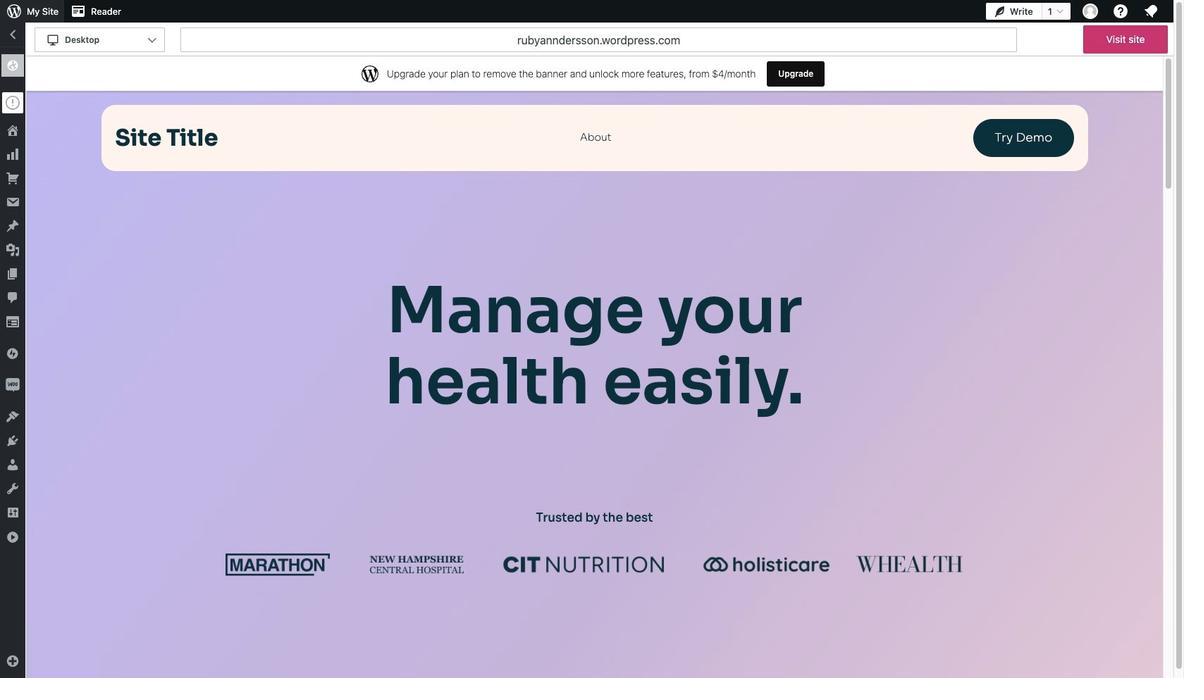 Task type: vqa. For each thing, say whether or not it's contained in the screenshot.
img to the bottom
yes



Task type: locate. For each thing, give the bounding box(es) containing it.
2 img image from the top
[[6, 379, 20, 393]]

None text field
[[181, 27, 1017, 52]]

img image
[[6, 347, 20, 361], [6, 379, 20, 393]]

manage your notifications image
[[1143, 3, 1160, 20]]

my profile image
[[1083, 4, 1098, 19]]

1 vertical spatial img image
[[6, 379, 20, 393]]

0 vertical spatial img image
[[6, 347, 20, 361]]

help image
[[1113, 3, 1129, 20]]

1 img image from the top
[[6, 347, 20, 361]]



